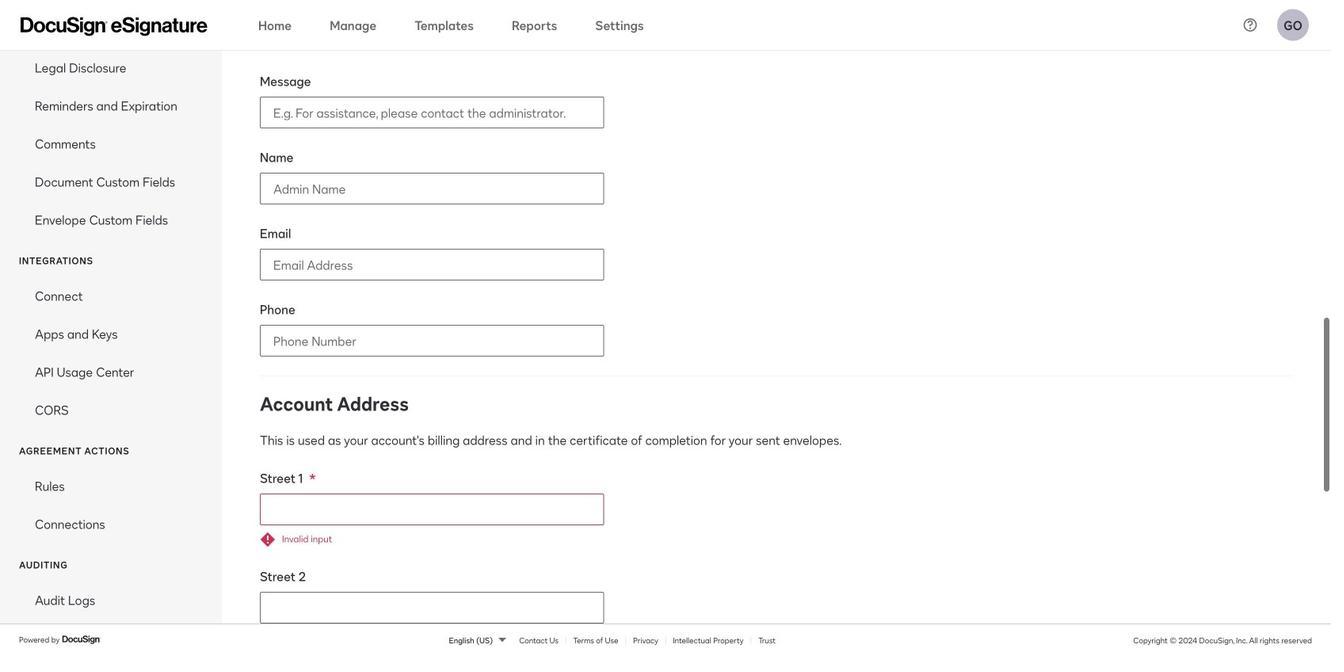 Task type: describe. For each thing, give the bounding box(es) containing it.
Phone Number text field
[[261, 326, 604, 356]]

signing and sending element
[[0, 0, 222, 239]]

Admin Name text field
[[261, 174, 604, 204]]

docusign image
[[62, 634, 102, 646]]

integrations element
[[0, 277, 222, 429]]



Task type: vqa. For each thing, say whether or not it's contained in the screenshot.
Search text field
no



Task type: locate. For each thing, give the bounding box(es) containing it.
agreement actions element
[[0, 467, 222, 543]]

docusign admin image
[[21, 17, 208, 36]]

auditing element
[[0, 581, 222, 656]]

E.g. For assistance, please contact the administrator. text field
[[261, 97, 604, 128]]

Email Address text field
[[261, 250, 604, 280]]

None text field
[[261, 495, 604, 525]]

None text field
[[261, 593, 604, 623]]



